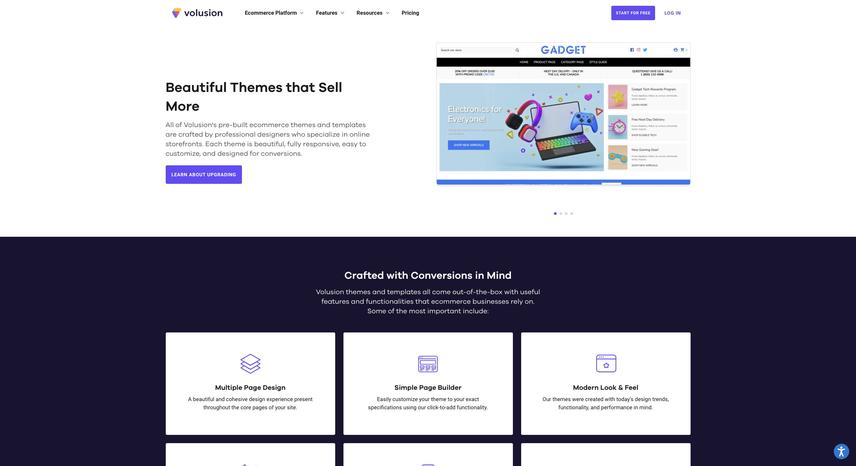 Task type: vqa. For each thing, say whether or not it's contained in the screenshot.
the in A beautiful and cohesive design experience present throughout the core pages of your site.
yes



Task type: describe. For each thing, give the bounding box(es) containing it.
modern look & feel
[[573, 384, 638, 391]]

to-
[[440, 404, 446, 411]]

for
[[250, 150, 259, 157]]

crafted
[[178, 131, 203, 138]]

each
[[205, 141, 222, 148]]

businesses
[[473, 298, 509, 305]]

log
[[665, 10, 674, 16]]

designed
[[217, 150, 248, 157]]

beautiful
[[166, 81, 227, 95]]

log in link
[[660, 5, 685, 21]]

crafted
[[344, 271, 384, 281]]

theme inside the "easily customize your theme to your exact specifications using our click-to-add functionality."
[[431, 396, 446, 402]]

&
[[618, 384, 623, 391]]

features
[[316, 10, 337, 16]]

beautiful,
[[254, 141, 286, 148]]

beautiful
[[193, 396, 214, 402]]

themes for volusion
[[346, 289, 371, 296]]

today's
[[616, 396, 633, 402]]

who
[[292, 131, 305, 138]]

functionality,
[[558, 404, 589, 411]]

mind
[[487, 271, 512, 281]]

learn about upgrading
[[171, 172, 236, 177]]

click-
[[427, 404, 440, 411]]

that inside volusion themes and templates all come out-of-the-box with useful features and functionalities that ecommerce businesses rely on. some of the most important include:
[[415, 298, 429, 305]]

easy
[[342, 141, 358, 148]]

simple page builder
[[394, 384, 462, 391]]

on.
[[525, 298, 535, 305]]

pricing
[[402, 10, 419, 16]]

in
[[676, 10, 681, 16]]

include:
[[463, 308, 489, 315]]

look
[[600, 384, 617, 391]]

to inside all of volusion's pre-built ecommerce themes and templates are crafted by professional designers who specialize in online storefronts. each theme is beautiful, fully responsive, easy to customize, and designed for conversions.
[[359, 141, 366, 148]]

throughout
[[203, 404, 230, 411]]

by
[[205, 131, 213, 138]]

volusion's
[[184, 122, 217, 129]]

2 horizontal spatial your
[[454, 396, 464, 402]]

functionalities
[[366, 298, 414, 305]]

created
[[585, 396, 603, 402]]

about
[[189, 172, 206, 177]]

of inside volusion themes and templates all come out-of-the-box with useful features and functionalities that ecommerce businesses rely on. some of the most important include:
[[388, 308, 395, 315]]

design inside a beautiful and cohesive design experience present throughout the core pages of your site.
[[249, 396, 265, 402]]

and up functionalities
[[372, 289, 386, 296]]

ecommerce platform button
[[245, 9, 305, 17]]

multiple
[[215, 384, 242, 391]]

conversions
[[411, 271, 473, 281]]

page for multiple
[[244, 384, 261, 391]]

and up specialize
[[317, 122, 330, 129]]

learn
[[171, 172, 188, 177]]

design
[[263, 384, 286, 391]]

themes
[[230, 81, 283, 95]]

more
[[166, 100, 199, 114]]

and inside our themes were created with today's design trends, functionality, and performance in mind.
[[591, 404, 600, 411]]

specialize
[[307, 131, 340, 138]]

the inside volusion themes and templates all come out-of-the-box with useful features and functionalities that ecommerce businesses rely on. some of the most important include:
[[396, 308, 407, 315]]

functionality.
[[457, 404, 488, 411]]

cohesive
[[226, 396, 248, 402]]

responsive,
[[303, 141, 340, 148]]

add
[[446, 404, 455, 411]]

volusion
[[316, 289, 344, 296]]

conversions.
[[261, 150, 302, 157]]

pricing link
[[402, 9, 419, 17]]

of inside all of volusion's pre-built ecommerce themes and templates are crafted by professional designers who specialize in online storefronts. each theme is beautiful, fully responsive, easy to customize, and designed for conversions.
[[175, 122, 182, 129]]

resources button
[[357, 9, 391, 17]]

start
[[616, 11, 629, 15]]

our themes were created with today's design trends, functionality, and performance in mind.
[[543, 396, 669, 411]]

out-
[[452, 289, 466, 296]]

to inside the "easily customize your theme to your exact specifications using our click-to-add functionality."
[[448, 396, 453, 402]]

builder
[[438, 384, 462, 391]]

and inside a beautiful and cohesive design experience present throughout the core pages of your site.
[[216, 396, 225, 402]]

0 vertical spatial with
[[386, 271, 408, 281]]

fully
[[287, 141, 301, 148]]

box
[[490, 289, 503, 296]]

with inside volusion themes and templates all come out-of-the-box with useful features and functionalities that ecommerce businesses rely on. some of the most important include:
[[504, 289, 518, 296]]

multiple page design
[[215, 384, 286, 391]]

designers
[[257, 131, 290, 138]]

upgrading
[[207, 172, 236, 177]]

1 horizontal spatial your
[[419, 396, 430, 402]]

your inside a beautiful and cohesive design experience present throughout the core pages of your site.
[[275, 404, 286, 411]]

themes for our
[[553, 396, 571, 402]]

resources
[[357, 10, 383, 16]]

customize,
[[166, 150, 201, 157]]

experience
[[267, 396, 293, 402]]



Task type: locate. For each thing, give the bounding box(es) containing it.
2 horizontal spatial of
[[388, 308, 395, 315]]

beautiful themes that sell more
[[166, 81, 342, 114]]

1 horizontal spatial theme
[[431, 396, 446, 402]]

that left sell
[[286, 81, 315, 95]]

1 vertical spatial the
[[231, 404, 239, 411]]

0 vertical spatial theme
[[224, 141, 245, 148]]

ecommerce platform
[[245, 10, 297, 16]]

some
[[367, 308, 386, 315]]

for
[[631, 11, 639, 15]]

features button
[[316, 9, 346, 17]]

1 vertical spatial themes
[[346, 289, 371, 296]]

2 page from the left
[[419, 384, 436, 391]]

rely
[[511, 298, 523, 305]]

templates inside all of volusion's pre-built ecommerce themes and templates are crafted by professional designers who specialize in online storefronts. each theme is beautiful, fully responsive, easy to customize, and designed for conversions.
[[332, 122, 366, 129]]

that down 'all'
[[415, 298, 429, 305]]

the down functionalities
[[396, 308, 407, 315]]

1 horizontal spatial templates
[[387, 289, 421, 296]]

ecommerce up designers at top left
[[249, 122, 289, 129]]

theme inside all of volusion's pre-built ecommerce themes and templates are crafted by professional designers who specialize in online storefronts. each theme is beautiful, fully responsive, easy to customize, and designed for conversions.
[[224, 141, 245, 148]]

and down each
[[203, 150, 216, 157]]

of
[[175, 122, 182, 129], [388, 308, 395, 315], [269, 404, 274, 411]]

0 horizontal spatial that
[[286, 81, 315, 95]]

1 horizontal spatial design
[[635, 396, 651, 402]]

the-
[[476, 289, 490, 296]]

ecommerce inside volusion themes and templates all come out-of-the-box with useful features and functionalities that ecommerce businesses rely on. some of the most important include:
[[431, 298, 471, 305]]

easily
[[377, 396, 391, 402]]

0 horizontal spatial the
[[231, 404, 239, 411]]

mind.
[[639, 404, 653, 411]]

0 vertical spatial ecommerce
[[249, 122, 289, 129]]

1 vertical spatial ecommerce
[[431, 298, 471, 305]]

feel
[[625, 384, 638, 391]]

1 vertical spatial theme
[[431, 396, 446, 402]]

present
[[294, 396, 313, 402]]

2 horizontal spatial themes
[[553, 396, 571, 402]]

and down created
[[591, 404, 600, 411]]

and up throughout
[[216, 396, 225, 402]]

modern
[[573, 384, 599, 391]]

ecommerce
[[249, 122, 289, 129], [431, 298, 471, 305]]

useful
[[520, 289, 540, 296]]

0 vertical spatial in
[[342, 131, 348, 138]]

crafted with conversions in mind
[[344, 271, 512, 281]]

design up pages at bottom left
[[249, 396, 265, 402]]

2 vertical spatial themes
[[553, 396, 571, 402]]

themes inside all of volusion's pre-built ecommerce themes and templates are crafted by professional designers who specialize in online storefronts. each theme is beautiful, fully responsive, easy to customize, and designed for conversions.
[[291, 122, 316, 129]]

pre-
[[218, 122, 233, 129]]

1 horizontal spatial of
[[269, 404, 274, 411]]

0 horizontal spatial templates
[[332, 122, 366, 129]]

easily customize your theme to your exact specifications using our click-to-add functionality.
[[368, 396, 488, 411]]

that
[[286, 81, 315, 95], [415, 298, 429, 305]]

to up add
[[448, 396, 453, 402]]

core
[[241, 404, 251, 411]]

performance
[[601, 404, 632, 411]]

1 page from the left
[[244, 384, 261, 391]]

0 horizontal spatial page
[[244, 384, 261, 391]]

all of volusion's pre-built ecommerce themes and templates are crafted by professional designers who specialize in online storefronts. each theme is beautiful, fully responsive, easy to customize, and designed for conversions.
[[166, 122, 370, 157]]

in inside all of volusion's pre-built ecommerce themes and templates are crafted by professional designers who specialize in online storefronts. each theme is beautiful, fully responsive, easy to customize, and designed for conversions.
[[342, 131, 348, 138]]

design up mind.
[[635, 396, 651, 402]]

page up the "easily customize your theme to your exact specifications using our click-to-add functionality."
[[419, 384, 436, 391]]

templates up online
[[332, 122, 366, 129]]

templates inside volusion themes and templates all come out-of-the-box with useful features and functionalities that ecommerce businesses rely on. some of the most important include:
[[387, 289, 421, 296]]

2 vertical spatial with
[[605, 396, 615, 402]]

ecommerce inside all of volusion's pre-built ecommerce themes and templates are crafted by professional designers who specialize in online storefronts. each theme is beautiful, fully responsive, easy to customize, and designed for conversions.
[[249, 122, 289, 129]]

templates
[[332, 122, 366, 129], [387, 289, 421, 296]]

a beautiful and cohesive design experience present throughout the core pages of your site.
[[188, 396, 313, 411]]

open accessibe: accessibility options, statement and help image
[[838, 447, 845, 457]]

1 horizontal spatial themes
[[346, 289, 371, 296]]

0 vertical spatial that
[[286, 81, 315, 95]]

2 vertical spatial of
[[269, 404, 274, 411]]

is
[[247, 141, 252, 148]]

1 horizontal spatial in
[[475, 271, 484, 281]]

a
[[188, 396, 192, 402]]

0 vertical spatial of
[[175, 122, 182, 129]]

1 vertical spatial that
[[415, 298, 429, 305]]

all
[[166, 122, 174, 129]]

platform
[[275, 10, 297, 16]]

important
[[427, 308, 461, 315]]

0 horizontal spatial your
[[275, 404, 286, 411]]

design
[[249, 396, 265, 402], [635, 396, 651, 402]]

1 horizontal spatial to
[[448, 396, 453, 402]]

using
[[403, 404, 417, 411]]

our
[[543, 396, 551, 402]]

templates up functionalities
[[387, 289, 421, 296]]

theme up to-
[[431, 396, 446, 402]]

your up add
[[454, 396, 464, 402]]

come
[[432, 289, 451, 296]]

trends,
[[652, 396, 669, 402]]

learn about upgrading link
[[166, 166, 242, 184]]

2 horizontal spatial in
[[634, 404, 638, 411]]

1 vertical spatial in
[[475, 271, 484, 281]]

2 vertical spatial in
[[634, 404, 638, 411]]

1 design from the left
[[249, 396, 265, 402]]

0 horizontal spatial with
[[386, 271, 408, 281]]

of right pages at bottom left
[[269, 404, 274, 411]]

theme
[[224, 141, 245, 148], [431, 396, 446, 402]]

in up the the- on the bottom of the page
[[475, 271, 484, 281]]

themes inside our themes were created with today's design trends, functionality, and performance in mind.
[[553, 396, 571, 402]]

themes
[[291, 122, 316, 129], [346, 289, 371, 296], [553, 396, 571, 402]]

and right the "features"
[[351, 298, 364, 305]]

themes inside volusion themes and templates all come out-of-the-box with useful features and functionalities that ecommerce businesses rely on. some of the most important include:
[[346, 289, 371, 296]]

design inside our themes were created with today's design trends, functionality, and performance in mind.
[[635, 396, 651, 402]]

0 horizontal spatial theme
[[224, 141, 245, 148]]

are
[[166, 131, 177, 138]]

with inside our themes were created with today's design trends, functionality, and performance in mind.
[[605, 396, 615, 402]]

0 horizontal spatial of
[[175, 122, 182, 129]]

1 vertical spatial with
[[504, 289, 518, 296]]

1 horizontal spatial page
[[419, 384, 436, 391]]

simple
[[394, 384, 417, 391]]

0 horizontal spatial design
[[249, 396, 265, 402]]

ecommerce up important
[[431, 298, 471, 305]]

log in
[[665, 10, 681, 16]]

start for free
[[616, 11, 650, 15]]

0 vertical spatial templates
[[332, 122, 366, 129]]

your down experience
[[275, 404, 286, 411]]

sell
[[318, 81, 342, 95]]

in inside our themes were created with today's design trends, functionality, and performance in mind.
[[634, 404, 638, 411]]

the down cohesive
[[231, 404, 239, 411]]

volusion themes and templates all come out-of-the-box with useful features and functionalities that ecommerce businesses rely on. some of the most important include:
[[316, 289, 540, 315]]

your up our at left
[[419, 396, 430, 402]]

themes up functionality,
[[553, 396, 571, 402]]

0 horizontal spatial to
[[359, 141, 366, 148]]

pages
[[253, 404, 267, 411]]

professional
[[215, 131, 256, 138]]

site.
[[287, 404, 297, 411]]

in left mind.
[[634, 404, 638, 411]]

themes up who
[[291, 122, 316, 129]]

with up functionalities
[[386, 271, 408, 281]]

2 design from the left
[[635, 396, 651, 402]]

of-
[[466, 289, 476, 296]]

with up rely at the right bottom of the page
[[504, 289, 518, 296]]

customize
[[393, 396, 418, 402]]

of right all
[[175, 122, 182, 129]]

of inside a beautiful and cohesive design experience present throughout the core pages of your site.
[[269, 404, 274, 411]]

0 vertical spatial themes
[[291, 122, 316, 129]]

0 horizontal spatial themes
[[291, 122, 316, 129]]

of down functionalities
[[388, 308, 395, 315]]

start for free link
[[611, 6, 655, 20]]

page
[[244, 384, 261, 391], [419, 384, 436, 391]]

0 vertical spatial to
[[359, 141, 366, 148]]

our
[[418, 404, 426, 411]]

most
[[409, 308, 426, 315]]

features
[[321, 298, 349, 305]]

the inside a beautiful and cohesive design experience present throughout the core pages of your site.
[[231, 404, 239, 411]]

built
[[233, 122, 248, 129]]

1 horizontal spatial the
[[396, 308, 407, 315]]

online
[[349, 131, 370, 138]]

1 horizontal spatial that
[[415, 298, 429, 305]]

1 vertical spatial templates
[[387, 289, 421, 296]]

were
[[572, 396, 584, 402]]

to down online
[[359, 141, 366, 148]]

0 horizontal spatial ecommerce
[[249, 122, 289, 129]]

page for simple
[[419, 384, 436, 391]]

1 horizontal spatial with
[[504, 289, 518, 296]]

in up easy
[[342, 131, 348, 138]]

2 horizontal spatial with
[[605, 396, 615, 402]]

1 vertical spatial of
[[388, 308, 395, 315]]

0 vertical spatial the
[[396, 308, 407, 315]]

1 vertical spatial to
[[448, 396, 453, 402]]

page up a beautiful and cohesive design experience present throughout the core pages of your site.
[[244, 384, 261, 391]]

with up performance at the bottom right
[[605, 396, 615, 402]]

exact
[[466, 396, 479, 402]]

and
[[317, 122, 330, 129], [203, 150, 216, 157], [372, 289, 386, 296], [351, 298, 364, 305], [216, 396, 225, 402], [591, 404, 600, 411]]

0 horizontal spatial in
[[342, 131, 348, 138]]

specifications
[[368, 404, 402, 411]]

that inside 'beautiful themes that sell more'
[[286, 81, 315, 95]]

1 horizontal spatial ecommerce
[[431, 298, 471, 305]]

theme down "professional"
[[224, 141, 245, 148]]

storefronts.
[[166, 141, 204, 148]]

themes down crafted
[[346, 289, 371, 296]]



